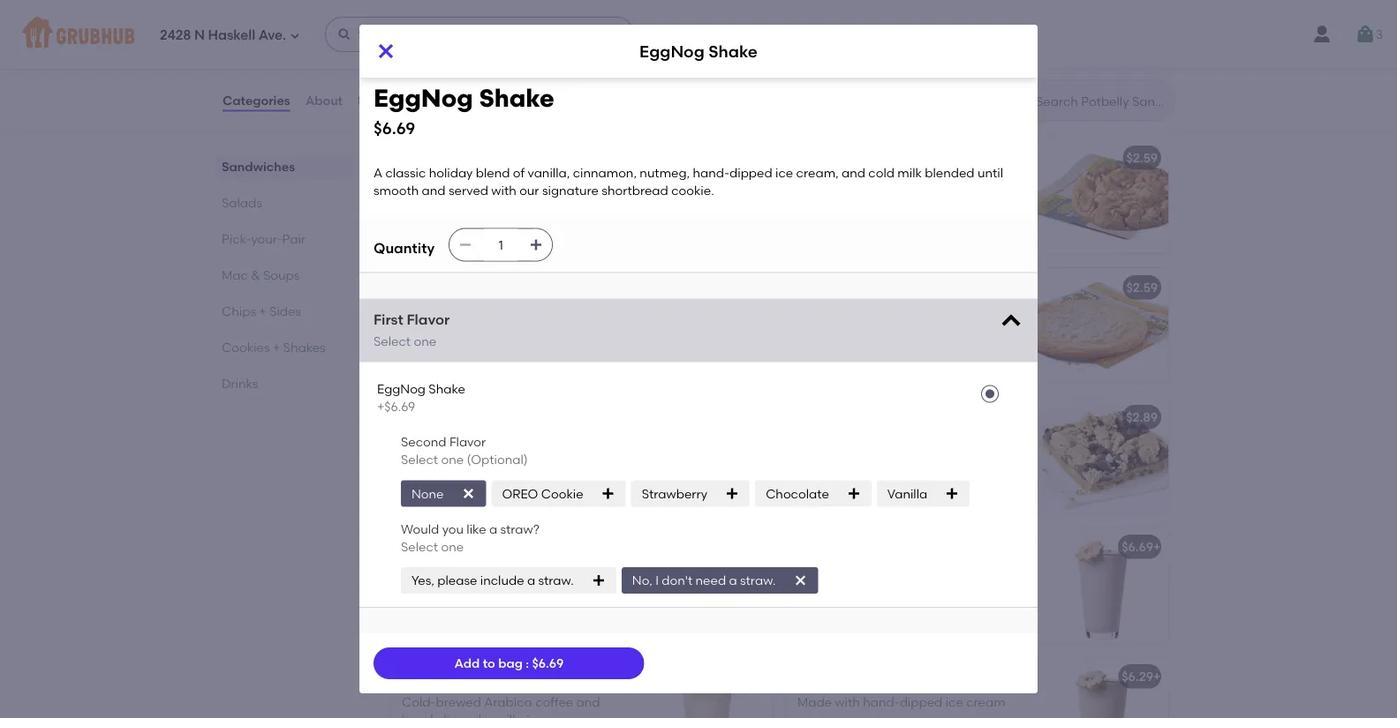 Task type: describe. For each thing, give the bounding box(es) containing it.
eggnog shake $6.69
[[374, 83, 554, 138]]

eggnog shake image
[[640, 139, 773, 253]]

0 horizontal spatial cold
[[474, 211, 500, 226]]

sugar cookie image
[[1036, 268, 1168, 383]]

svg image up reviews
[[375, 41, 397, 62]]

0 vertical spatial eggnog shake
[[640, 41, 758, 61]]

2 straw. from the left
[[740, 574, 776, 589]]

add to bag : $6.69
[[454, 656, 564, 672]]

a for eggnog
[[402, 176, 411, 191]]

mac
[[222, 268, 248, 283]]

cookies + shakes inside 'tab'
[[222, 340, 326, 355]]

pick-
[[222, 231, 251, 246]]

ice inside made with hand-dipped ice cream. oreo is a trademark of mondelez international group, used under license.
[[946, 565, 963, 580]]

your-
[[251, 231, 282, 246]]

reviews button
[[357, 69, 408, 132]]

svg image right vanilla
[[945, 487, 959, 501]]

cookies inside 'tab'
[[222, 340, 270, 355]]

&
[[251, 268, 260, 283]]

holiday down eggnog shake $6.69
[[429, 165, 473, 180]]

flavor for second flavor
[[449, 435, 486, 450]]

1 horizontal spatial our
[[548, 229, 567, 244]]

mondelez
[[941, 583, 999, 598]]

eggnog shake +$6.69
[[377, 381, 465, 414]]

yes, please include a straw.
[[412, 574, 574, 589]]

daily for cookie
[[871, 305, 899, 320]]

with up input item quantity number field
[[491, 183, 516, 198]]

a right need
[[729, 574, 737, 589]]

0 vertical spatial until
[[978, 165, 1003, 180]]

favorite!
[[465, 305, 514, 320]]

$2.59 for into
[[1126, 151, 1158, 166]]

apple
[[797, 151, 834, 166]]

and inside cold-brewed arabica coffee and hand-dipped vanilla ice cream
[[576, 695, 600, 710]]

brownie
[[469, 410, 518, 425]]

3
[[1376, 27, 1383, 42]]

1 vertical spatial milk
[[503, 211, 528, 226]]

mac & soups tab
[[222, 266, 345, 284]]

chocolate inside dozen mini oatmeal chocolate chip cookies
[[524, 565, 585, 580]]

+ inside 'tab'
[[273, 340, 280, 355]]

cookies + shakes tab
[[222, 338, 345, 357]]

hand- inside cold-brewed arabica coffee and hand-dipped vanilla ice cream
[[402, 713, 438, 719]]

0 vertical spatial served
[[449, 183, 488, 198]]

2428 n haskell ave.
[[160, 27, 286, 43]]

pair
[[282, 231, 306, 246]]

hints
[[938, 194, 967, 209]]

cream
[[966, 695, 1006, 710]]

cold-
[[402, 695, 436, 710]]

:
[[526, 656, 529, 672]]

cookie for blonde
[[868, 194, 907, 209]]

(optional)
[[467, 453, 528, 468]]

svg image left vanilla
[[847, 487, 861, 501]]

apple
[[902, 176, 937, 191]]

$6.69 inside eggnog shake $6.69
[[374, 119, 415, 138]]

reviews
[[358, 93, 407, 108]]

about
[[305, 93, 343, 108]]

mini
[[444, 540, 470, 555]]

strawberry
[[642, 486, 708, 501]]

potbelly whole pickle image
[[1036, 0, 1168, 60]]

1 straw. from the left
[[538, 574, 574, 589]]

to
[[483, 656, 495, 672]]

international
[[797, 601, 875, 616]]

1 vertical spatial smooth
[[402, 229, 447, 244]]

chip
[[525, 280, 554, 295]]

a inside made with hand-dipped ice cream. oreo is a trademark of mondelez international group, used under license.
[[848, 583, 857, 598]]

blend down eggnog shake $6.69
[[476, 165, 510, 180]]

bag
[[402, 540, 426, 555]]

soups
[[263, 268, 300, 283]]

sugar
[[797, 280, 834, 295]]

0 vertical spatial cinnamon,
[[573, 165, 637, 180]]

vanilla
[[887, 486, 928, 501]]

you
[[442, 522, 464, 537]]

like
[[467, 522, 486, 537]]

first flavor select one
[[374, 311, 450, 349]]

n
[[194, 27, 205, 43]]

a right include
[[527, 574, 535, 589]]

under
[[951, 601, 986, 616]]

chocolate shake image
[[1036, 658, 1168, 719]]

deliciously
[[797, 176, 861, 191]]

$6.69 +
[[1122, 540, 1161, 555]]

made with hand-dipped ice cream
[[797, 695, 1006, 710]]

no,
[[632, 574, 652, 589]]

sandwiches
[[222, 159, 295, 174]]

dozen mini oatmeal chocolate chip cookies
[[402, 565, 614, 598]]

cold brew shake image
[[640, 658, 773, 719]]

a inside the deliciously sweet apple baked into a soft blonde cookie with hints of caramel
[[1006, 176, 1015, 191]]

hot peppers jar image
[[640, 0, 773, 60]]

select inside would you like a straw? select one
[[401, 540, 438, 555]]

dream bar image
[[1036, 398, 1168, 513]]

with up chip
[[520, 229, 545, 244]]

caramel
[[797, 211, 848, 226]]

include
[[480, 574, 524, 589]]

second flavor select one (optional)
[[401, 435, 528, 468]]

salads
[[222, 195, 262, 210]]

pick-your-pair tab
[[222, 230, 345, 248]]

daily for brownie
[[475, 435, 504, 450]]

quantity
[[374, 240, 435, 257]]

oatmeal chocolate chip cookie
[[402, 280, 601, 295]]

coffee
[[535, 695, 573, 710]]

drinks
[[222, 376, 258, 391]]

0 horizontal spatial until
[[583, 211, 609, 226]]

sweet
[[864, 176, 899, 191]]

0 horizontal spatial blended
[[530, 211, 580, 226]]

chocolate brownie cookie image
[[640, 398, 773, 513]]

oatmeal inside dozen mini oatmeal chocolate chip cookies
[[470, 565, 521, 580]]

cookie for chip
[[548, 323, 588, 338]]

yes,
[[412, 574, 434, 589]]

chips + sides tab
[[222, 302, 345, 321]]

0 vertical spatial blended
[[925, 165, 975, 180]]

would you like a straw? select one
[[401, 522, 540, 555]]

0 vertical spatial chocolate
[[459, 280, 523, 295]]

1 vertical spatial served
[[477, 229, 517, 244]]

haskell
[[208, 27, 255, 43]]

deliciously sweet apple baked into a soft blonde cookie with hints of caramel
[[797, 176, 1015, 226]]

mini
[[442, 565, 467, 580]]

baked for sugar
[[797, 305, 835, 320]]

would
[[401, 522, 439, 537]]

don't
[[662, 574, 693, 589]]

first
[[374, 311, 403, 328]]

svg image left no,
[[592, 574, 606, 588]]

with inside made with hand-dipped ice cream. oreo is a trademark of mondelez international group, used under license.
[[835, 565, 860, 580]]

baked for chocolate
[[402, 435, 440, 450]]

0 vertical spatial oreo
[[502, 486, 538, 501]]

dozen
[[402, 565, 439, 580]]

baked fresh daily for chocolate
[[402, 435, 504, 450]]

i
[[655, 574, 659, 589]]

oreo cookie
[[502, 486, 583, 501]]

need
[[696, 574, 726, 589]]

2 horizontal spatial cookies
[[473, 540, 522, 555]]

categories
[[223, 93, 290, 108]]

sandwiches tab
[[222, 157, 345, 176]]

oatmeal
[[402, 280, 456, 295]]

shake inside eggnog shake +$6.69
[[429, 381, 465, 396]]

dipped inside cold-brewed arabica coffee and hand-dipped vanilla ice cream
[[438, 713, 481, 719]]

baked inside the a potbelly favorite!  freshly baked oatmeal chocolate chip cookie
[[561, 305, 599, 320]]

and left input item quantity number field
[[450, 229, 474, 244]]

svg image right strawberry
[[725, 487, 739, 501]]

oreo inside made with hand-dipped ice cream. oreo is a trademark of mondelez international group, used under license.
[[797, 583, 834, 598]]

add
[[454, 656, 480, 672]]

select for first
[[374, 334, 411, 349]]

+$6.69
[[377, 399, 415, 414]]

blonde
[[823, 194, 865, 209]]

please
[[437, 574, 477, 589]]

cream.
[[966, 565, 1009, 580]]

trademark
[[859, 583, 923, 598]]

chip inside dozen mini oatmeal chocolate chip cookies
[[588, 565, 614, 580]]

dipped inside made with hand-dipped ice cream. oreo is a trademark of mondelez international group, used under license.
[[900, 565, 943, 580]]

1 horizontal spatial cookies
[[388, 97, 463, 120]]

0 vertical spatial smooth
[[374, 183, 419, 198]]

$6.29
[[1122, 670, 1153, 685]]

freshly
[[517, 305, 558, 320]]

oatmeal chocolate chip cookie image
[[640, 268, 773, 383]]

a inside would you like a straw? select one
[[489, 522, 497, 537]]

of inside the deliciously sweet apple baked into a soft blonde cookie with hints of caramel
[[970, 194, 982, 209]]

1 horizontal spatial shakes
[[484, 97, 550, 120]]

about button
[[304, 69, 344, 132]]

holiday up input item quantity number field
[[457, 176, 501, 191]]

with inside the deliciously sweet apple baked into a soft blonde cookie with hints of caramel
[[910, 194, 935, 209]]

cookies
[[402, 583, 447, 598]]

$6.29 +
[[1122, 670, 1161, 685]]

bag of mini cookies image
[[640, 528, 773, 643]]



Task type: vqa. For each thing, say whether or not it's contained in the screenshot.
combos
no



Task type: locate. For each thing, give the bounding box(es) containing it.
0 vertical spatial our
[[519, 183, 539, 198]]

sides
[[269, 304, 301, 319]]

$2.89
[[1126, 410, 1158, 425]]

0 vertical spatial chip
[[519, 323, 545, 338]]

fresh down sugar cookie on the top of the page
[[838, 305, 868, 320]]

daily down sugar cookie on the top of the page
[[871, 305, 899, 320]]

second
[[401, 435, 446, 450]]

0 horizontal spatial daily
[[475, 435, 504, 450]]

cold-brewed arabica coffee and hand-dipped vanilla ice cream
[[402, 695, 600, 719]]

one for second
[[441, 453, 464, 468]]

flavor down chocolate brownie cookie
[[449, 435, 486, 450]]

vanilla
[[484, 713, 523, 719]]

made up international
[[797, 565, 832, 580]]

blended
[[925, 165, 975, 180], [530, 211, 580, 226]]

one down second
[[441, 453, 464, 468]]

flavor inside second flavor select one (optional)
[[449, 435, 486, 450]]

salads tab
[[222, 193, 345, 212]]

chips
[[222, 304, 256, 319]]

1 vertical spatial shortbread
[[461, 247, 528, 262]]

cookies + shakes
[[388, 97, 550, 120], [222, 340, 326, 355]]

0 horizontal spatial cream,
[[402, 211, 444, 226]]

1 vertical spatial oreo
[[797, 583, 834, 598]]

straw. right include
[[538, 574, 574, 589]]

one for first
[[414, 334, 436, 349]]

main navigation navigation
[[0, 0, 1397, 69]]

flavor inside first flavor select one
[[407, 311, 450, 328]]

3 button
[[1355, 19, 1383, 50]]

chocolate for chocolate brownie cookie
[[402, 410, 466, 425]]

shakes
[[484, 97, 550, 120], [283, 340, 326, 355]]

smooth
[[374, 183, 419, 198], [402, 229, 447, 244]]

cookie down sweet
[[868, 194, 907, 209]]

cream, up soft
[[796, 165, 839, 180]]

select for second
[[401, 453, 438, 468]]

0 horizontal spatial our
[[519, 183, 539, 198]]

cinnamon,
[[573, 165, 637, 180], [402, 194, 466, 209]]

1 horizontal spatial oreo
[[797, 583, 834, 598]]

0 horizontal spatial chip
[[519, 323, 545, 338]]

caramel
[[837, 151, 890, 166]]

a right is on the bottom right of page
[[848, 583, 857, 598]]

eggnog inside eggnog shake $6.69
[[374, 83, 473, 113]]

blended up chip
[[530, 211, 580, 226]]

baked down '+$6.69'
[[402, 435, 440, 450]]

chocolate down favorite!
[[456, 323, 516, 338]]

0 horizontal spatial shakes
[[283, 340, 326, 355]]

2 vertical spatial one
[[441, 540, 464, 555]]

0 horizontal spatial cinnamon,
[[402, 194, 466, 209]]

0 horizontal spatial milk
[[503, 211, 528, 226]]

1 horizontal spatial straw.
[[740, 574, 776, 589]]

oreo
[[502, 486, 538, 501], [797, 583, 834, 598]]

0 vertical spatial shortbread
[[602, 183, 668, 198]]

1 vertical spatial cookies + shakes
[[222, 340, 326, 355]]

apple caramel cookie image
[[1036, 139, 1168, 253]]

1 horizontal spatial daily
[[871, 305, 899, 320]]

chocolate brownie cookie
[[402, 410, 564, 425]]

categories button
[[222, 69, 291, 132]]

0 horizontal spatial baked fresh daily
[[402, 435, 504, 450]]

cold left the apple
[[868, 165, 895, 180]]

flavor for first flavor
[[407, 311, 450, 328]]

eggnog shake
[[640, 41, 758, 61], [402, 151, 491, 166]]

chocolate inside the a potbelly favorite!  freshly baked oatmeal chocolate chip cookie
[[456, 323, 516, 338]]

1 horizontal spatial oatmeal
[[470, 565, 521, 580]]

1 horizontal spatial nutmeg,
[[640, 165, 690, 180]]

and up oatmeal
[[447, 211, 471, 226]]

chip down the freshly
[[519, 323, 545, 338]]

a for oatmeal
[[402, 305, 411, 320]]

dipped
[[730, 165, 772, 180], [558, 194, 601, 209], [900, 565, 943, 580], [900, 695, 943, 710], [438, 713, 481, 719]]

ave.
[[259, 27, 286, 43]]

cookie inside the a potbelly favorite!  freshly baked oatmeal chocolate chip cookie
[[548, 323, 588, 338]]

a up quantity
[[402, 176, 411, 191]]

a right into
[[1006, 176, 1015, 191]]

cream,
[[796, 165, 839, 180], [402, 211, 444, 226]]

1 horizontal spatial cookie.
[[671, 183, 714, 198]]

1 vertical spatial shakes
[[283, 340, 326, 355]]

a down reviews 'button'
[[374, 165, 382, 180]]

vanilla,
[[528, 165, 570, 180], [556, 176, 598, 191]]

0 vertical spatial milk
[[898, 165, 922, 180]]

0 vertical spatial shakes
[[484, 97, 550, 120]]

baked up hints
[[940, 176, 978, 191]]

fresh for cookie
[[838, 305, 868, 320]]

1 vertical spatial baked fresh daily
[[402, 435, 504, 450]]

1 horizontal spatial shortbread
[[602, 183, 668, 198]]

cold
[[868, 165, 895, 180], [474, 211, 500, 226]]

1 vertical spatial oatmeal
[[470, 565, 521, 580]]

classic
[[385, 165, 426, 180], [414, 176, 454, 191]]

served
[[449, 183, 488, 198], [477, 229, 517, 244]]

0 horizontal spatial cookies
[[222, 340, 270, 355]]

1 horizontal spatial cinnamon,
[[573, 165, 637, 180]]

none
[[412, 486, 444, 501]]

and up blonde
[[842, 165, 865, 180]]

0 vertical spatial chocolate
[[456, 323, 516, 338]]

1 vertical spatial our
[[548, 229, 567, 244]]

Search Potbelly Sandwich Works search field
[[1034, 93, 1169, 110]]

1 horizontal spatial chip
[[588, 565, 614, 580]]

one inside second flavor select one (optional)
[[441, 453, 464, 468]]

baked right the freshly
[[561, 305, 599, 320]]

used
[[919, 601, 948, 616]]

1 horizontal spatial cookies + shakes
[[388, 97, 550, 120]]

a
[[374, 165, 382, 180], [402, 176, 411, 191], [402, 305, 411, 320]]

svg image up like at left bottom
[[461, 487, 476, 501]]

1 horizontal spatial cream,
[[796, 165, 839, 180]]

signature
[[542, 183, 599, 198], [402, 247, 458, 262]]

milk right 'caramel'
[[898, 165, 922, 180]]

svg image inside 3 button
[[1355, 24, 1376, 45]]

2 made from the top
[[797, 695, 832, 710]]

cold
[[402, 670, 431, 685]]

arabica
[[484, 695, 532, 710]]

no, i don't need a straw.
[[632, 574, 776, 589]]

made down license.
[[797, 695, 832, 710]]

fresh down chocolate brownie cookie
[[443, 435, 472, 450]]

our up chip
[[548, 229, 567, 244]]

chocolate right include
[[524, 565, 585, 580]]

potbelly
[[414, 305, 462, 320]]

flavor
[[407, 311, 450, 328], [449, 435, 486, 450]]

0 vertical spatial cookies + shakes
[[388, 97, 550, 120]]

0 vertical spatial made
[[797, 565, 832, 580]]

one down you
[[441, 540, 464, 555]]

cookie
[[868, 194, 907, 209], [548, 323, 588, 338]]

0 vertical spatial cookie.
[[671, 183, 714, 198]]

0 horizontal spatial cookie.
[[531, 247, 574, 262]]

select inside first flavor select one
[[374, 334, 411, 349]]

nutmeg,
[[640, 165, 690, 180], [469, 194, 519, 209]]

1 made from the top
[[797, 565, 832, 580]]

baked fresh daily for sugar
[[797, 305, 899, 320]]

0 horizontal spatial cookies + shakes
[[222, 340, 326, 355]]

blended up hints
[[925, 165, 975, 180]]

brew
[[434, 670, 464, 685]]

0 vertical spatial cream,
[[796, 165, 839, 180]]

select inside second flavor select one (optional)
[[401, 453, 438, 468]]

straw. right need
[[740, 574, 776, 589]]

flavor down oatmeal
[[407, 311, 450, 328]]

baked
[[797, 305, 835, 320], [402, 435, 440, 450]]

milk up input item quantity number field
[[503, 211, 528, 226]]

0 vertical spatial baked fresh daily
[[797, 305, 899, 320]]

oreo® cookie shake image
[[1036, 528, 1168, 643]]

straw?
[[500, 522, 540, 537]]

oatmeal down potbelly
[[402, 323, 453, 338]]

drinks tab
[[222, 374, 345, 393]]

chocolate for chocolate
[[766, 486, 829, 501]]

1 vertical spatial nutmeg,
[[469, 194, 519, 209]]

blend up input item quantity number field
[[504, 176, 538, 191]]

1 vertical spatial chocolate
[[524, 565, 585, 580]]

Input item quantity number field
[[482, 229, 520, 261]]

smooth up oatmeal
[[402, 229, 447, 244]]

0 vertical spatial one
[[414, 334, 436, 349]]

one inside would you like a straw? select one
[[441, 540, 464, 555]]

1 vertical spatial flavor
[[449, 435, 486, 450]]

1 vertical spatial cinnamon,
[[402, 194, 466, 209]]

select down the "first"
[[374, 334, 411, 349]]

oatmeal right mini
[[470, 565, 521, 580]]

oatmeal
[[402, 323, 453, 338], [470, 565, 521, 580]]

1 horizontal spatial blended
[[925, 165, 975, 180]]

chips + sides
[[222, 304, 301, 319]]

smooth up quantity
[[374, 183, 419, 198]]

and right coffee
[[576, 695, 600, 710]]

ice inside cold-brewed arabica coffee and hand-dipped vanilla ice cream
[[526, 713, 544, 719]]

made
[[797, 565, 832, 580], [797, 695, 832, 710]]

brewed
[[436, 695, 481, 710]]

svg image
[[375, 41, 397, 62], [459, 238, 473, 252], [529, 238, 543, 252], [461, 487, 476, 501], [725, 487, 739, 501], [847, 487, 861, 501], [945, 487, 959, 501], [592, 574, 606, 588]]

is
[[837, 583, 845, 598]]

made with hand-dipped ice cream. oreo is a trademark of mondelez international group, used under license.
[[797, 565, 1009, 634]]

0 horizontal spatial baked
[[561, 305, 599, 320]]

2 vertical spatial chocolate
[[766, 486, 829, 501]]

1 vertical spatial made
[[797, 695, 832, 710]]

1 horizontal spatial cold
[[868, 165, 895, 180]]

hand- inside made with hand-dipped ice cream. oreo is a trademark of mondelez international group, used under license.
[[863, 565, 900, 580]]

0 vertical spatial cookies
[[388, 97, 463, 120]]

served up input item quantity number field
[[449, 183, 488, 198]]

1 vertical spatial select
[[401, 453, 438, 468]]

with down the apple
[[910, 194, 935, 209]]

apple caramel cookie
[[797, 151, 936, 166]]

a
[[1006, 176, 1015, 191], [489, 522, 497, 537], [527, 574, 535, 589], [729, 574, 737, 589], [848, 583, 857, 598]]

0 vertical spatial daily
[[871, 305, 899, 320]]

cookie
[[893, 151, 936, 166], [557, 280, 601, 295], [836, 280, 880, 295], [521, 410, 564, 425], [541, 486, 583, 501]]

a left potbelly
[[402, 305, 411, 320]]

shake inside eggnog shake $6.69
[[479, 83, 554, 113]]

svg image right input item quantity number field
[[529, 238, 543, 252]]

of inside made with hand-dipped ice cream. oreo is a trademark of mondelez international group, used under license.
[[926, 583, 938, 598]]

bag
[[498, 656, 523, 672]]

1 horizontal spatial milk
[[898, 165, 922, 180]]

cold up input item quantity number field
[[474, 211, 500, 226]]

0 horizontal spatial oreo
[[502, 486, 538, 501]]

made for made with hand-dipped ice cream
[[797, 695, 832, 710]]

shakes inside 'tab'
[[283, 340, 326, 355]]

1 vertical spatial cookies
[[222, 340, 270, 355]]

0 horizontal spatial straw.
[[538, 574, 574, 589]]

0 vertical spatial fresh
[[838, 305, 868, 320]]

1 vertical spatial blended
[[530, 211, 580, 226]]

our up input item quantity number field
[[519, 183, 539, 198]]

baked fresh daily down sugar cookie on the top of the page
[[797, 305, 899, 320]]

a right like at left bottom
[[489, 522, 497, 537]]

svg image left input item quantity number field
[[459, 238, 473, 252]]

a inside the a potbelly favorite!  freshly baked oatmeal chocolate chip cookie
[[402, 305, 411, 320]]

daily up (optional)
[[475, 435, 504, 450]]

milk
[[898, 165, 922, 180], [503, 211, 528, 226]]

bag of mini cookies
[[402, 540, 522, 555]]

a classic holiday blend of vanilla, cinnamon, nutmeg, hand-dipped ice cream, and cold milk blended until smooth and served with our signature shortbread cookie.
[[374, 165, 1006, 198], [402, 176, 622, 262]]

1 vertical spatial signature
[[402, 247, 458, 262]]

and up quantity
[[422, 183, 446, 198]]

cookie inside the deliciously sweet apple baked into a soft blonde cookie with hints of caramel
[[868, 194, 907, 209]]

our
[[519, 183, 539, 198], [548, 229, 567, 244]]

with up is on the bottom right of page
[[835, 565, 860, 580]]

2 vertical spatial cookies
[[473, 540, 522, 555]]

0 vertical spatial baked
[[797, 305, 835, 320]]

sugar cookie
[[797, 280, 880, 295]]

1 horizontal spatial fresh
[[838, 305, 868, 320]]

made for made with hand-dipped ice cream. oreo is a trademark of mondelez international group, used under license.
[[797, 565, 832, 580]]

1 vertical spatial chip
[[588, 565, 614, 580]]

select down would
[[401, 540, 438, 555]]

pick-your-pair
[[222, 231, 306, 246]]

2428
[[160, 27, 191, 43]]

0 vertical spatial baked
[[940, 176, 978, 191]]

0 horizontal spatial oatmeal
[[402, 323, 453, 338]]

0 horizontal spatial nutmeg,
[[469, 194, 519, 209]]

1 vertical spatial cookie.
[[531, 247, 574, 262]]

2 vertical spatial select
[[401, 540, 438, 555]]

baked fresh daily down chocolate brownie cookie
[[402, 435, 504, 450]]

1 vertical spatial daily
[[475, 435, 504, 450]]

1 vertical spatial until
[[583, 211, 609, 226]]

with down license.
[[835, 695, 860, 710]]

$2.59 for baked
[[731, 280, 762, 295]]

made inside made with hand-dipped ice cream. oreo is a trademark of mondelez international group, used under license.
[[797, 565, 832, 580]]

baked down sugar at top
[[797, 305, 835, 320]]

0 horizontal spatial eggnog shake
[[402, 151, 491, 166]]

cream, up quantity
[[402, 211, 444, 226]]

svg image
[[1355, 24, 1376, 45], [337, 27, 352, 42], [290, 30, 300, 41], [999, 310, 1024, 334], [601, 487, 615, 501], [793, 574, 808, 588]]

license.
[[797, 619, 842, 634]]

1 horizontal spatial baked
[[797, 305, 835, 320]]

select down second
[[401, 453, 438, 468]]

1 horizontal spatial chocolate
[[524, 565, 585, 580]]

one inside first flavor select one
[[414, 334, 436, 349]]

+ inside "tab"
[[259, 304, 266, 319]]

baked fresh daily
[[797, 305, 899, 320], [402, 435, 504, 450]]

eggnog inside eggnog shake +$6.69
[[377, 381, 426, 396]]

1 horizontal spatial baked fresh daily
[[797, 305, 899, 320]]

cookie down the freshly
[[548, 323, 588, 338]]

0 horizontal spatial signature
[[402, 247, 458, 262]]

1 vertical spatial cream,
[[402, 211, 444, 226]]

cookies
[[388, 97, 463, 120], [222, 340, 270, 355], [473, 540, 522, 555]]

0 vertical spatial select
[[374, 334, 411, 349]]

1 vertical spatial cookie
[[548, 323, 588, 338]]

oatmeal inside the a potbelly favorite!  freshly baked oatmeal chocolate chip cookie
[[402, 323, 453, 338]]

group,
[[878, 601, 916, 616]]

0 vertical spatial oatmeal
[[402, 323, 453, 338]]

daily
[[871, 305, 899, 320], [475, 435, 504, 450]]

1 vertical spatial baked
[[561, 305, 599, 320]]

cookie.
[[671, 183, 714, 198], [531, 247, 574, 262]]

$2.89 button
[[787, 398, 1168, 513]]

fresh for brownie
[[443, 435, 472, 450]]

0 horizontal spatial shortbread
[[461, 247, 528, 262]]

oreo left is on the bottom right of page
[[797, 583, 834, 598]]

one down potbelly
[[414, 334, 436, 349]]

shake
[[708, 41, 758, 61], [479, 83, 554, 113], [454, 151, 491, 166], [429, 381, 465, 396], [467, 670, 504, 685]]

1 vertical spatial cold
[[474, 211, 500, 226]]

served up oatmeal chocolate chip cookie
[[477, 229, 517, 244]]

chip left no,
[[588, 565, 614, 580]]

chip inside the a potbelly favorite!  freshly baked oatmeal chocolate chip cookie
[[519, 323, 545, 338]]

1 horizontal spatial signature
[[542, 183, 599, 198]]

1 vertical spatial eggnog shake
[[402, 151, 491, 166]]

soft
[[797, 194, 820, 209]]

oreo up straw?
[[502, 486, 538, 501]]

baked inside the deliciously sweet apple baked into a soft blonde cookie with hints of caramel
[[940, 176, 978, 191]]



